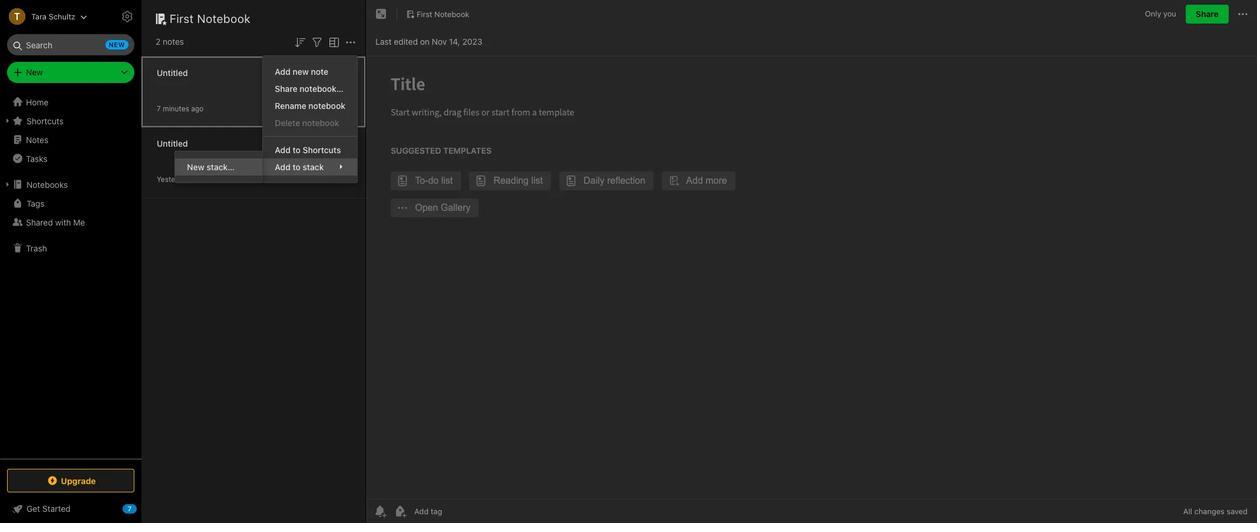 Task type: describe. For each thing, give the bounding box(es) containing it.
delete notebook
[[275, 118, 339, 128]]

with
[[55, 217, 71, 227]]

0 horizontal spatial first
[[170, 12, 194, 25]]

home
[[26, 97, 49, 107]]

shortcuts button
[[0, 111, 141, 130]]

add to stack link
[[263, 158, 357, 176]]

expand notebooks image
[[3, 180, 12, 189]]

saved
[[1227, 507, 1248, 517]]

upgrade
[[61, 476, 96, 486]]

2023
[[463, 36, 483, 46]]

notebook for delete notebook
[[302, 118, 339, 128]]

notebook inside button
[[435, 9, 470, 19]]

delete
[[275, 118, 300, 128]]

0 horizontal spatial first notebook
[[170, 12, 251, 25]]

new inside search field
[[109, 41, 125, 48]]

only you
[[1146, 9, 1177, 18]]

new search field
[[15, 34, 129, 55]]

Account field
[[0, 5, 87, 28]]

rename notebook link
[[263, 97, 357, 114]]

share button
[[1186, 5, 1229, 24]]

7 minutes ago
[[157, 104, 204, 113]]

add new note link
[[263, 63, 357, 80]]

first notebook inside button
[[417, 9, 470, 19]]

add to stack menu item
[[263, 158, 357, 176]]

you
[[1164, 9, 1177, 18]]

notes
[[26, 135, 48, 145]]

delete notebook link
[[263, 114, 357, 131]]

add to shortcuts
[[275, 145, 341, 155]]

add new note
[[275, 67, 329, 77]]

yesterday
[[157, 175, 190, 184]]

tags button
[[0, 194, 141, 213]]

stack
[[303, 162, 324, 172]]

minutes
[[163, 104, 189, 113]]

new stack… link
[[175, 158, 263, 176]]

notebooks link
[[0, 175, 141, 194]]

only
[[1146, 9, 1162, 18]]

tara
[[31, 11, 47, 21]]

shared with me
[[26, 217, 85, 227]]

Search text field
[[15, 34, 126, 55]]

get started
[[27, 504, 71, 514]]

settings image
[[120, 9, 134, 24]]

first inside first notebook button
[[417, 9, 433, 19]]

add for add to shortcuts
[[275, 145, 291, 155]]

tasks button
[[0, 149, 141, 168]]

new inside "dropdown list" menu
[[293, 67, 309, 77]]

get
[[27, 504, 40, 514]]

2
[[156, 37, 161, 47]]

notes
[[163, 37, 184, 47]]

new for new
[[26, 67, 43, 77]]

add a reminder image
[[373, 505, 387, 519]]

add for add new note
[[275, 67, 291, 77]]

notebook…
[[300, 84, 344, 94]]

home link
[[0, 93, 142, 111]]

changes
[[1195, 507, 1225, 517]]

new stack… menu item
[[175, 158, 263, 176]]



Task type: vqa. For each thing, say whether or not it's contained in the screenshot.
Delete notebook
yes



Task type: locate. For each thing, give the bounding box(es) containing it.
share inside "dropdown list" menu
[[275, 84, 298, 94]]

1 horizontal spatial first notebook
[[417, 9, 470, 19]]

all
[[1184, 507, 1193, 517]]

add for add to stack
[[275, 162, 291, 172]]

trash
[[26, 243, 47, 253]]

untitled down notes
[[157, 68, 188, 78]]

0 vertical spatial to
[[293, 145, 301, 155]]

1 add from the top
[[275, 67, 291, 77]]

first up on
[[417, 9, 433, 19]]

1 to from the top
[[293, 145, 301, 155]]

Help and Learning task checklist field
[[0, 500, 142, 519]]

Sort options field
[[293, 34, 307, 49]]

1 untitled from the top
[[157, 68, 188, 78]]

tree containing home
[[0, 93, 142, 459]]

shared with me link
[[0, 213, 141, 232]]

add tag image
[[393, 505, 407, 519]]

to inside menu item
[[293, 162, 301, 172]]

add down the add to shortcuts
[[275, 162, 291, 172]]

new for new stack…
[[187, 162, 205, 172]]

untitled down minutes
[[157, 138, 188, 148]]

to for shortcuts
[[293, 145, 301, 155]]

shortcuts inside button
[[27, 116, 64, 126]]

0 vertical spatial more actions field
[[1237, 5, 1251, 24]]

to up add to stack
[[293, 145, 301, 155]]

3 add from the top
[[275, 162, 291, 172]]

nov
[[432, 36, 447, 46]]

schultz
[[49, 11, 75, 21]]

add inside menu item
[[275, 162, 291, 172]]

last edited on nov 14, 2023
[[376, 36, 483, 46]]

new left stack…
[[187, 162, 205, 172]]

new stack…
[[187, 162, 235, 172]]

notebook
[[435, 9, 470, 19], [197, 12, 251, 25]]

new up home
[[26, 67, 43, 77]]

0 vertical spatial share
[[1196, 9, 1219, 19]]

0 horizontal spatial share
[[275, 84, 298, 94]]

7
[[157, 104, 161, 113], [128, 505, 132, 513]]

Add filters field
[[310, 34, 324, 49]]

0 horizontal spatial more actions field
[[344, 34, 358, 49]]

new
[[109, 41, 125, 48], [293, 67, 309, 77]]

7 for 7 minutes ago
[[157, 104, 161, 113]]

View options field
[[324, 34, 341, 49]]

share
[[1196, 9, 1219, 19], [275, 84, 298, 94]]

more actions field right view options field
[[344, 34, 358, 49]]

1 horizontal spatial new
[[293, 67, 309, 77]]

more actions image right view options field
[[344, 35, 358, 49]]

trash link
[[0, 239, 141, 258]]

0 horizontal spatial shortcuts
[[27, 116, 64, 126]]

0 vertical spatial add
[[275, 67, 291, 77]]

new inside menu item
[[187, 162, 205, 172]]

0 vertical spatial new
[[109, 41, 125, 48]]

to
[[293, 145, 301, 155], [293, 162, 301, 172]]

1 vertical spatial more actions image
[[344, 35, 358, 49]]

first notebook up nov
[[417, 9, 470, 19]]

more actions image right share button
[[1237, 7, 1251, 21]]

1 vertical spatial shortcuts
[[303, 145, 341, 155]]

expand note image
[[374, 7, 389, 21]]

More actions field
[[1237, 5, 1251, 24], [344, 34, 358, 49]]

add
[[275, 67, 291, 77], [275, 145, 291, 155], [275, 162, 291, 172]]

add up share notebook…
[[275, 67, 291, 77]]

new
[[26, 67, 43, 77], [187, 162, 205, 172]]

0 vertical spatial untitled
[[157, 68, 188, 78]]

notebook down rename notebook 'link'
[[302, 118, 339, 128]]

1 horizontal spatial new
[[187, 162, 205, 172]]

new button
[[7, 62, 134, 83]]

0 vertical spatial notebook
[[309, 101, 346, 111]]

tara schultz
[[31, 11, 75, 21]]

first notebook
[[417, 9, 470, 19], [170, 12, 251, 25]]

shortcuts inside "dropdown list" menu
[[303, 145, 341, 155]]

stack…
[[207, 162, 235, 172]]

untitled
[[157, 68, 188, 78], [157, 138, 188, 148]]

7 for 7
[[128, 505, 132, 513]]

0 horizontal spatial new
[[109, 41, 125, 48]]

rename
[[275, 101, 306, 111]]

2 add from the top
[[275, 145, 291, 155]]

note window element
[[366, 0, 1258, 524]]

notes link
[[0, 130, 141, 149]]

notebook down notebook…
[[309, 101, 346, 111]]

note
[[311, 67, 329, 77]]

share for share notebook…
[[275, 84, 298, 94]]

1 vertical spatial to
[[293, 162, 301, 172]]

to for stack
[[293, 162, 301, 172]]

tasks
[[26, 154, 47, 164]]

1 horizontal spatial first
[[417, 9, 433, 19]]

new left note
[[293, 67, 309, 77]]

2 vertical spatial add
[[275, 162, 291, 172]]

me
[[73, 217, 85, 227]]

shortcuts up stack
[[303, 145, 341, 155]]

share right you
[[1196, 9, 1219, 19]]

rename notebook
[[275, 101, 346, 111]]

tree
[[0, 93, 142, 459]]

1 vertical spatial new
[[293, 67, 309, 77]]

1 vertical spatial more actions field
[[344, 34, 358, 49]]

2 to from the top
[[293, 162, 301, 172]]

more actions field right share button
[[1237, 5, 1251, 24]]

0 vertical spatial 7
[[157, 104, 161, 113]]

Add tag field
[[413, 507, 502, 517]]

1 vertical spatial notebook
[[302, 118, 339, 128]]

tags
[[27, 198, 44, 208]]

share notebook…
[[275, 84, 344, 94]]

share up rename
[[275, 84, 298, 94]]

7 inside help and learning task checklist field
[[128, 505, 132, 513]]

add filters image
[[310, 35, 324, 49]]

new inside popup button
[[26, 67, 43, 77]]

Note Editor text field
[[366, 57, 1258, 499]]

1 vertical spatial untitled
[[157, 138, 188, 148]]

dropdown list menu
[[263, 63, 357, 176]]

1 horizontal spatial notebook
[[435, 9, 470, 19]]

1 horizontal spatial more actions field
[[1237, 5, 1251, 24]]

started
[[42, 504, 71, 514]]

upgrade button
[[7, 469, 134, 493]]

7 left minutes
[[157, 104, 161, 113]]

shared
[[26, 217, 53, 227]]

1 vertical spatial new
[[187, 162, 205, 172]]

ago
[[191, 104, 204, 113]]

on
[[420, 36, 430, 46]]

all changes saved
[[1184, 507, 1248, 517]]

0 horizontal spatial more actions image
[[344, 35, 358, 49]]

1 vertical spatial 7
[[128, 505, 132, 513]]

share for share
[[1196, 9, 1219, 19]]

0 horizontal spatial 7
[[128, 505, 132, 513]]

0 vertical spatial new
[[26, 67, 43, 77]]

Add to stack field
[[263, 158, 357, 176]]

first notebook up notes
[[170, 12, 251, 25]]

1 horizontal spatial share
[[1196, 9, 1219, 19]]

1 horizontal spatial shortcuts
[[303, 145, 341, 155]]

shortcuts down home
[[27, 116, 64, 126]]

first
[[417, 9, 433, 19], [170, 12, 194, 25]]

add to stack
[[275, 162, 324, 172]]

7 left "click to collapse" image
[[128, 505, 132, 513]]

share inside button
[[1196, 9, 1219, 19]]

2 untitled from the top
[[157, 138, 188, 148]]

0 vertical spatial more actions image
[[1237, 7, 1251, 21]]

0 horizontal spatial new
[[26, 67, 43, 77]]

share notebook… link
[[263, 80, 357, 97]]

notebook
[[309, 101, 346, 111], [302, 118, 339, 128]]

2 notes
[[156, 37, 184, 47]]

1 horizontal spatial 7
[[157, 104, 161, 113]]

add to shortcuts link
[[263, 141, 357, 158]]

1 vertical spatial add
[[275, 145, 291, 155]]

edited
[[394, 36, 418, 46]]

first notebook button
[[402, 6, 474, 22]]

notebooks
[[27, 180, 68, 190]]

shortcuts
[[27, 116, 64, 126], [303, 145, 341, 155]]

notebook for rename notebook
[[309, 101, 346, 111]]

14,
[[449, 36, 460, 46]]

last
[[376, 36, 392, 46]]

1 vertical spatial share
[[275, 84, 298, 94]]

to left stack
[[293, 162, 301, 172]]

add up add to stack
[[275, 145, 291, 155]]

1 horizontal spatial more actions image
[[1237, 7, 1251, 21]]

new down settings image
[[109, 41, 125, 48]]

0 horizontal spatial notebook
[[197, 12, 251, 25]]

notebook inside 'link'
[[309, 101, 346, 111]]

first up notes
[[170, 12, 194, 25]]

click to collapse image
[[137, 502, 146, 516]]

more actions image
[[1237, 7, 1251, 21], [344, 35, 358, 49]]

0 vertical spatial shortcuts
[[27, 116, 64, 126]]



